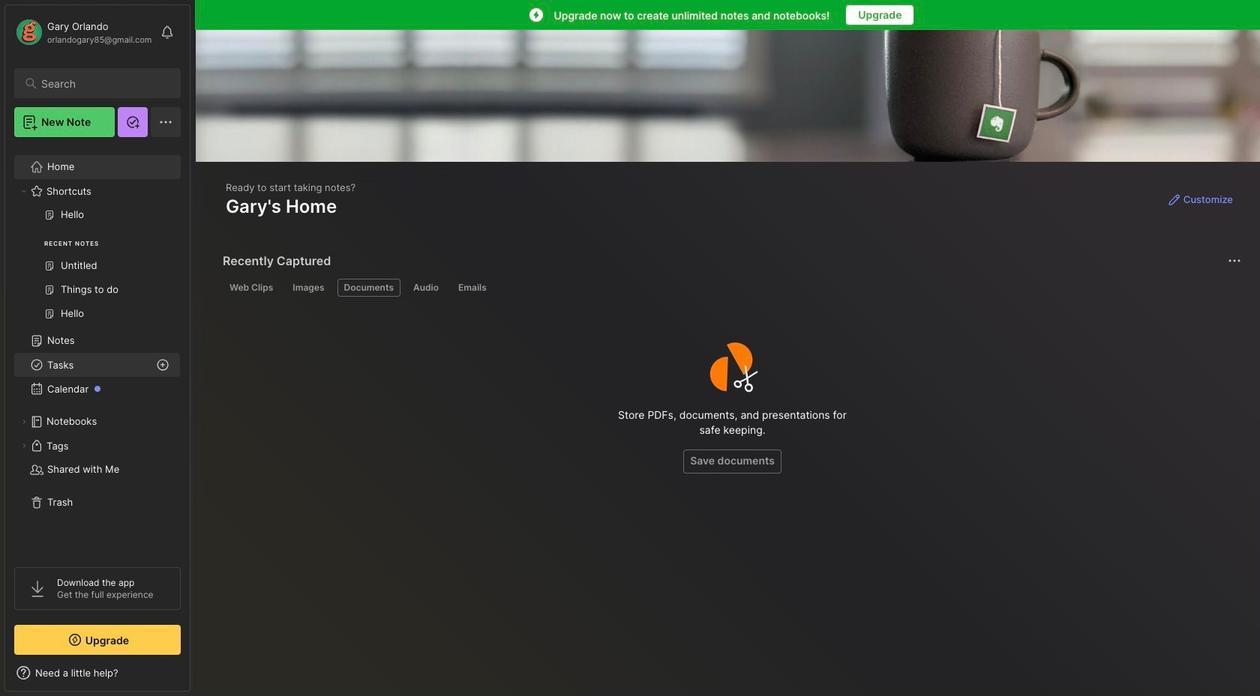 Task type: describe. For each thing, give the bounding box(es) containing it.
3 tab from the left
[[337, 279, 401, 297]]

Account field
[[14, 17, 152, 47]]

4 tab from the left
[[407, 279, 446, 297]]

Search text field
[[41, 77, 167, 91]]

group inside the main element
[[14, 203, 180, 335]]

tree inside the main element
[[5, 146, 190, 554]]

more actions image
[[1226, 252, 1244, 270]]

expand tags image
[[20, 442, 29, 451]]

1 tab from the left
[[223, 279, 280, 297]]

5 tab from the left
[[452, 279, 493, 297]]

More actions field
[[1224, 251, 1245, 272]]



Task type: locate. For each thing, give the bounding box(es) containing it.
tree
[[5, 146, 190, 554]]

main element
[[0, 0, 195, 697]]

2 tab from the left
[[286, 279, 331, 297]]

WHAT'S NEW field
[[5, 662, 190, 686]]

click to collapse image
[[189, 669, 201, 687]]

None search field
[[41, 74, 167, 92]]

tab
[[223, 279, 280, 297], [286, 279, 331, 297], [337, 279, 401, 297], [407, 279, 446, 297], [452, 279, 493, 297]]

group
[[14, 203, 180, 335]]

none search field inside the main element
[[41, 74, 167, 92]]

tab list
[[223, 279, 1239, 297]]

expand notebooks image
[[20, 418, 29, 427]]



Task type: vqa. For each thing, say whether or not it's contained in the screenshot.
3rd Show from the bottom of the page
no



